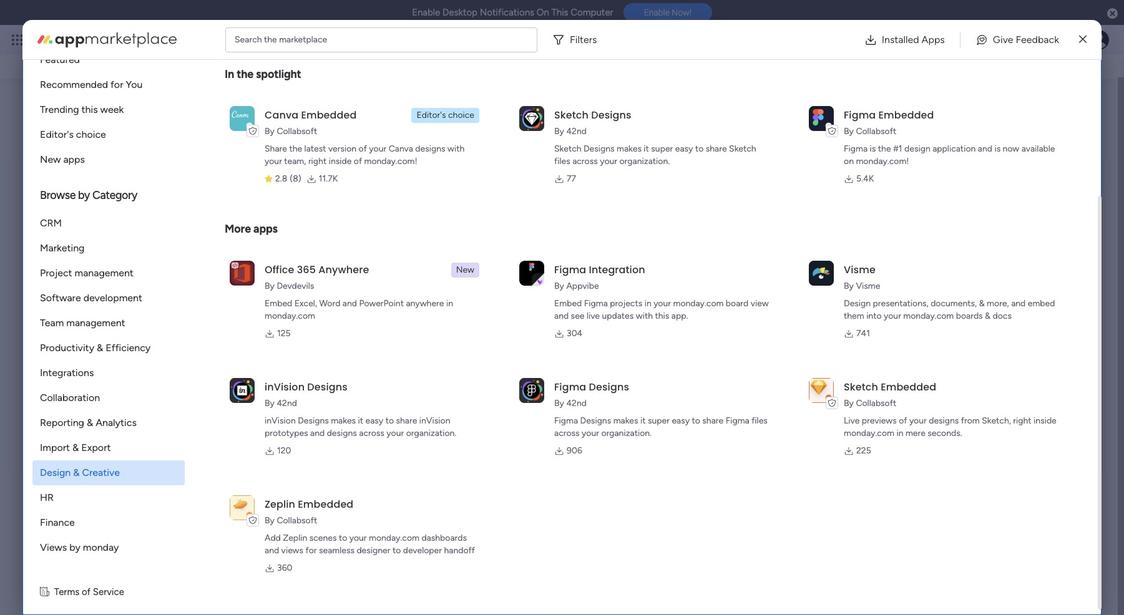 Task type: locate. For each thing, give the bounding box(es) containing it.
0 horizontal spatial search
[[235, 34, 262, 45]]

terms
[[54, 587, 79, 598]]

42nd inside sketch designs by 42nd
[[567, 126, 587, 137]]

sketch designs by 42nd
[[554, 108, 632, 137]]

1 vertical spatial inside
[[1034, 416, 1057, 426]]

1 horizontal spatial in
[[645, 298, 652, 309]]

in left mere
[[897, 428, 904, 439]]

terms of service
[[54, 587, 124, 598]]

easy for sketch designs
[[675, 144, 693, 154]]

easy inside sketch designs makes it super easy to share sketch files across your organization.
[[675, 144, 693, 154]]

files inside figma designs makes it super easy to share figma files across your organization.
[[752, 416, 768, 426]]

42nd inside the figma designs by 42nd
[[567, 398, 587, 409]]

0 horizontal spatial inside
[[329, 156, 352, 167]]

1 vertical spatial search
[[1052, 49, 1083, 61]]

by for sketch designs
[[554, 126, 564, 137]]

give
[[993, 33, 1014, 45], [930, 49, 950, 61]]

team management
[[40, 317, 125, 329]]

1 horizontal spatial enable
[[644, 8, 670, 18]]

files down the no at the right of page
[[752, 416, 768, 426]]

0 vertical spatial designs
[[415, 144, 445, 154]]

is left 'now'
[[995, 144, 1001, 154]]

0 vertical spatial editor's choice
[[417, 110, 475, 120]]

organization. for sketch designs
[[620, 156, 670, 167]]

designs for invision designs makes it easy to share invision prototypes and designs across your organization.
[[298, 416, 329, 426]]

0 horizontal spatial work management > main workspace
[[71, 251, 217, 262]]

and inside figma is the #1 design application and is now available on monday.com!
[[978, 144, 993, 154]]

now
[[1003, 144, 1020, 154]]

2 main from the left
[[361, 251, 380, 262]]

and
[[212, 56, 228, 67], [978, 144, 993, 154], [343, 298, 357, 309], [1012, 298, 1026, 309], [554, 311, 569, 322], [238, 404, 254, 416], [310, 428, 325, 439], [265, 546, 279, 556]]

figma inside the figma designs by 42nd
[[554, 380, 586, 395]]

apps up browse by category
[[63, 154, 85, 165]]

1 horizontal spatial right
[[1014, 416, 1032, 426]]

of up mere
[[899, 416, 907, 426]]

designs for figma designs makes it super easy to share figma files across your organization.
[[580, 416, 611, 426]]

0 vertical spatial super
[[651, 144, 673, 154]]

designs for figma designs by 42nd
[[589, 380, 629, 395]]

files for figma designs
[[752, 416, 768, 426]]

0 vertical spatial files
[[554, 156, 570, 167]]

v2 user feedback image
[[916, 48, 925, 62]]

with
[[448, 144, 465, 154], [636, 311, 653, 322]]

designs
[[591, 108, 632, 122], [584, 144, 615, 154], [307, 380, 348, 395], [589, 380, 629, 395], [298, 416, 329, 426], [580, 416, 611, 426]]

documents,
[[931, 298, 977, 309]]

2 horizontal spatial designs
[[929, 416, 959, 426]]

visme up them
[[844, 263, 876, 277]]

monday.com up 125 at the left bottom of page
[[265, 311, 315, 322]]

files inside sketch designs makes it super easy to share sketch files across your organization.
[[554, 156, 570, 167]]

collabsoft inside zeplin embedded by collabsoft
[[277, 516, 317, 526]]

1 horizontal spatial canva
[[389, 144, 413, 154]]

now!
[[672, 8, 692, 18]]

by inside sketch designs by 42nd
[[554, 126, 564, 137]]

0 horizontal spatial give
[[930, 49, 950, 61]]

share
[[706, 144, 727, 154], [396, 416, 417, 426], [703, 416, 724, 426]]

by inside the figma designs by 42nd
[[554, 398, 564, 409]]

0 vertical spatial new
[[40, 154, 61, 165]]

1 horizontal spatial editor's choice
[[417, 110, 475, 120]]

1 horizontal spatial files
[[752, 416, 768, 426]]

> up anywhere
[[353, 251, 359, 262]]

makes down sketch designs by 42nd
[[617, 144, 642, 154]]

creative
[[82, 467, 120, 479]]

1 vertical spatial with
[[636, 311, 653, 322]]

for inside add zeplin scenes to your monday.com dashboards and views for seamless designer to developer handoff
[[306, 546, 317, 556]]

integration
[[589, 263, 645, 277]]

work management > main workspace
[[71, 251, 217, 262], [278, 251, 424, 262]]

& left the creative
[[73, 467, 80, 479]]

& for analytics
[[87, 417, 93, 429]]

workspaces down plans
[[231, 56, 284, 67]]

0 horizontal spatial design
[[40, 467, 71, 479]]

1 vertical spatial apps
[[253, 222, 278, 236]]

monday.com up designer
[[369, 533, 420, 544]]

work up project management
[[71, 251, 90, 262]]

integrations
[[40, 367, 94, 379]]

embed up see
[[554, 298, 582, 309]]

main up anywhere
[[361, 251, 380, 262]]

0 vertical spatial canva
[[265, 108, 299, 122]]

close my workspaces image
[[40, 471, 55, 486]]

no thanks
[[754, 405, 794, 415]]

super inside sketch designs makes it super easy to share sketch files across your organization.
[[651, 144, 673, 154]]

monday.com! inside the share the latest version of your canva designs with your team, right inside of monday.com!
[[364, 156, 417, 167]]

enable left the desktop
[[412, 7, 440, 18]]

42nd inside invision designs by 42nd
[[277, 398, 297, 409]]

super inside figma designs makes it super easy to share figma files across your organization.
[[648, 416, 670, 426]]

software
[[40, 292, 81, 304]]

trending
[[40, 104, 79, 116]]

right down latest
[[308, 156, 327, 167]]

makes down the figma designs by 42nd
[[614, 416, 638, 426]]

1 vertical spatial files
[[752, 416, 768, 426]]

collabsoft up #1
[[856, 126, 897, 137]]

invite right thanks
[[819, 405, 841, 415]]

by devdevils
[[265, 281, 314, 292]]

for
[[111, 79, 123, 91], [306, 546, 317, 556]]

design for design & creative
[[40, 467, 71, 479]]

by right browse
[[78, 189, 90, 202]]

invision
[[265, 380, 305, 395], [265, 416, 296, 426], [419, 416, 450, 426]]

seamless
[[319, 546, 355, 556]]

across inside sketch designs makes it super easy to share sketch files across your organization.
[[573, 156, 598, 167]]

1 horizontal spatial is
[[995, 144, 1001, 154]]

work management > main workspace up (inbox)
[[71, 251, 217, 262]]

right right sketch,
[[1014, 416, 1032, 426]]

1 horizontal spatial search
[[1052, 49, 1083, 61]]

reporting & analytics
[[40, 417, 137, 429]]

collabsoft up the add
[[277, 516, 317, 526]]

share inside figma designs makes it super easy to share figma files across your organization.
[[703, 416, 724, 426]]

designs inside invision designs makes it easy to share invision prototypes and designs across your organization.
[[327, 428, 357, 439]]

0 vertical spatial zeplin
[[265, 498, 295, 512]]

give inside button
[[993, 33, 1014, 45]]

share inside invision designs makes it easy to share invision prototypes and designs across your organization.
[[396, 416, 417, 426]]

select product image
[[11, 34, 24, 46]]

in right projects
[[645, 298, 652, 309]]

design up them
[[844, 298, 871, 309]]

42nd up the 906
[[567, 398, 587, 409]]

workspaces down export
[[76, 471, 138, 485]]

no thanks button
[[749, 400, 799, 420]]

1 horizontal spatial embed
[[554, 298, 582, 309]]

kendall parks image
[[1089, 30, 1109, 50]]

&
[[979, 298, 985, 309], [985, 311, 991, 322], [97, 342, 103, 354], [87, 417, 93, 429], [72, 442, 79, 454], [73, 467, 80, 479]]

0 horizontal spatial editor's choice
[[40, 129, 106, 140]]

collabsoft for sketch embedded
[[856, 398, 897, 409]]

main up (inbox)
[[154, 251, 172, 262]]

embed inside embed excel, word and powerpoint anywhere in monday.com
[[265, 298, 292, 309]]

easy inside invision designs makes it easy to share invision prototypes and designs across your organization.
[[366, 416, 383, 426]]

and right word
[[343, 298, 357, 309]]

search down help image
[[1052, 49, 1083, 61]]

1 vertical spatial zeplin
[[283, 533, 307, 544]]

work management > main workspace up anywhere
[[278, 251, 424, 262]]

invision for invision designs by 42nd
[[265, 380, 305, 395]]

quick search
[[1024, 49, 1083, 61]]

quick search button
[[1003, 43, 1093, 68]]

makes inside sketch designs makes it super easy to share sketch files across your organization.
[[617, 144, 642, 154]]

embedded for sketch embedded by collabsoft
[[881, 380, 937, 395]]

42nd for sketch
[[567, 126, 587, 137]]

collabsoft for figma embedded
[[856, 126, 897, 137]]

design inside design presentations, documents, & more, and embed them into your monday.com boards & docs
[[844, 298, 871, 309]]

0 vertical spatial choice
[[448, 110, 475, 120]]

2 vertical spatial designs
[[327, 428, 357, 439]]

designs inside sketch designs makes it super easy to share sketch files across your organization.
[[584, 144, 615, 154]]

figma inside figma is the #1 design application and is now available on monday.com!
[[844, 144, 868, 154]]

makes inside figma designs makes it super easy to share figma files across your organization.
[[614, 416, 638, 426]]

designs inside live previews of your designs from sketch, right inside monday.com in mere seconds.
[[929, 416, 959, 426]]

visme up into
[[856, 281, 881, 292]]

77
[[567, 174, 576, 184]]

embed down by devdevils
[[265, 298, 292, 309]]

0 horizontal spatial workspace
[[175, 251, 217, 262]]

by right the views
[[69, 542, 80, 554]]

embedded for zeplin embedded by collabsoft
[[298, 498, 354, 512]]

embedded up scenes
[[298, 498, 354, 512]]

zeplin inside zeplin embedded by collabsoft
[[265, 498, 295, 512]]

by for figma designs
[[554, 398, 564, 409]]

2 embed from the left
[[554, 298, 582, 309]]

workspaces
[[231, 56, 284, 67], [76, 471, 138, 485]]

and left 'now'
[[978, 144, 993, 154]]

makes down invision designs by 42nd
[[331, 416, 356, 426]]

0 horizontal spatial this
[[81, 104, 98, 116]]

terms of service link
[[54, 586, 124, 600]]

0 horizontal spatial is
[[870, 144, 876, 154]]

monday.com down previews
[[844, 428, 895, 439]]

embedded up #1
[[879, 108, 934, 122]]

it inside figma designs makes it super easy to share figma files across your organization.
[[641, 416, 646, 426]]

1 vertical spatial canva
[[389, 144, 413, 154]]

organization. inside invision designs makes it easy to share invision prototypes and designs across your organization.
[[406, 428, 457, 439]]

1 vertical spatial editor's choice
[[40, 129, 106, 140]]

for down scenes
[[306, 546, 317, 556]]

by inside sketch embedded by collabsoft
[[844, 398, 854, 409]]

1 vertical spatial for
[[306, 546, 317, 556]]

this left app.
[[655, 311, 670, 322]]

of right terms
[[82, 587, 91, 598]]

0 vertical spatial apps
[[63, 154, 85, 165]]

live previews of your designs from sketch, right inside monday.com in mere seconds.
[[844, 416, 1057, 439]]

inside down version
[[329, 156, 352, 167]]

on
[[537, 7, 549, 18]]

and left start
[[238, 404, 254, 416]]

give for give feedback
[[993, 33, 1014, 45]]

by inside figma embedded by collabsoft
[[844, 126, 854, 137]]

organization. inside sketch designs makes it super easy to share sketch files across your organization.
[[620, 156, 670, 167]]

figma designs makes it super easy to share figma files across your organization.
[[554, 416, 768, 439]]

1 vertical spatial this
[[655, 311, 670, 322]]

dapulse x slim image
[[1079, 32, 1087, 47]]

easy
[[675, 144, 693, 154], [366, 416, 383, 426], [672, 416, 690, 426]]

embedded inside sketch embedded by collabsoft
[[881, 380, 937, 395]]

1 horizontal spatial work management > main workspace
[[278, 251, 424, 262]]

reporting
[[40, 417, 84, 429]]

monday up access
[[56, 32, 98, 47]]

sketch,
[[982, 416, 1011, 426]]

search inside button
[[1052, 49, 1083, 61]]

canva right version
[[389, 144, 413, 154]]

monday down "workspace" "image"
[[83, 542, 119, 554]]

figma inside figma integration by appvibe
[[554, 263, 586, 277]]

designs for invision designs by 42nd
[[307, 380, 348, 395]]

& right roy mann "image"
[[97, 342, 103, 354]]

management up development
[[75, 267, 134, 279]]

for left you at the top left of page
[[111, 79, 123, 91]]

1 vertical spatial designs
[[929, 416, 959, 426]]

embedded inside figma embedded by collabsoft
[[879, 108, 934, 122]]

1 vertical spatial super
[[648, 416, 670, 426]]

and inside add zeplin scenes to your monday.com dashboards and views for seamless designer to developer handoff
[[265, 546, 279, 556]]

this
[[552, 7, 569, 18]]

0 vertical spatial design
[[844, 298, 871, 309]]

1 horizontal spatial design
[[844, 298, 871, 309]]

1 horizontal spatial workspaces
[[231, 56, 284, 67]]

m
[[69, 514, 82, 532]]

makes inside invision designs makes it easy to share invision prototypes and designs across your organization.
[[331, 416, 356, 426]]

and left see
[[554, 311, 569, 322]]

embedded up previews
[[881, 380, 937, 395]]

1 vertical spatial choice
[[76, 129, 106, 140]]

see
[[218, 34, 233, 45]]

update feed (inbox)
[[57, 300, 161, 313]]

app logo image
[[230, 106, 255, 131], [519, 106, 544, 131], [809, 106, 834, 131], [230, 261, 255, 286], [519, 261, 544, 286], [809, 261, 834, 286], [230, 378, 255, 403], [519, 378, 544, 403], [809, 378, 834, 403], [230, 496, 255, 521]]

designs inside invision designs by 42nd
[[307, 380, 348, 395]]

1 horizontal spatial workspace
[[382, 251, 424, 262]]

figma inside figma embedded by collabsoft
[[844, 108, 876, 122]]

1 embed from the left
[[265, 298, 292, 309]]

figma for figma is the #1 design application and is now available on monday.com!
[[844, 144, 868, 154]]

2 > from the left
[[353, 251, 359, 262]]

public board image
[[263, 230, 276, 243]]

monday.com up app.
[[673, 298, 724, 309]]

0 vertical spatial with
[[448, 144, 465, 154]]

& up export
[[87, 417, 93, 429]]

latest
[[304, 144, 326, 154]]

by inside invision designs by 42nd
[[265, 398, 275, 409]]

embed inside "embed figma projects in your monday.com board view and see live updates with this app."
[[554, 298, 582, 309]]

collabsoft for zeplin embedded
[[277, 516, 317, 526]]

0 vertical spatial workspaces
[[231, 56, 284, 67]]

organization.
[[620, 156, 670, 167], [406, 428, 457, 439], [601, 428, 652, 439]]

no
[[754, 405, 766, 415]]

collaborating
[[280, 404, 339, 416]]

marketing
[[40, 242, 85, 254]]

invision designs by 42nd
[[265, 380, 348, 409]]

0 horizontal spatial files
[[554, 156, 570, 167]]

management up quickly access your recent boards, inbox and workspaces
[[126, 32, 194, 47]]

2 is from the left
[[995, 144, 1001, 154]]

close recently visited image
[[40, 104, 55, 119]]

right inside live previews of your designs from sketch, right inside monday.com in mere seconds.
[[1014, 416, 1032, 426]]

1 vertical spatial right
[[1014, 416, 1032, 426]]

(inbox)
[[124, 300, 161, 313]]

visited
[[106, 104, 141, 118]]

0 horizontal spatial invite
[[134, 404, 159, 416]]

it inside invision designs makes it easy to share invision prototypes and designs across your organization.
[[358, 416, 363, 426]]

figma for figma designs makes it super easy to share figma files across your organization.
[[554, 416, 578, 426]]

in inside live previews of your designs from sketch, right inside monday.com in mere seconds.
[[897, 428, 904, 439]]

anywhere
[[406, 298, 444, 309]]

workspace image
[[61, 508, 91, 538]]

designs inside the figma designs by 42nd
[[589, 380, 629, 395]]

1 horizontal spatial choice
[[448, 110, 475, 120]]

management down update feed (inbox)
[[66, 317, 125, 329]]

teammates
[[184, 404, 235, 416]]

0 horizontal spatial new
[[40, 154, 61, 165]]

design down import
[[40, 467, 71, 479]]

canva up by collabsoft
[[265, 108, 299, 122]]

the right plans
[[264, 34, 277, 45]]

this inside "embed figma projects in your monday.com board view and see live updates with this app."
[[655, 311, 670, 322]]

embedded
[[301, 108, 357, 122], [879, 108, 934, 122], [881, 380, 937, 395], [298, 498, 354, 512]]

1 horizontal spatial main
[[361, 251, 380, 262]]

embedded up version
[[301, 108, 357, 122]]

42nd up prototypes
[[277, 398, 297, 409]]

and down the add
[[265, 546, 279, 556]]

roy mann
[[102, 341, 144, 353]]

monday.com inside "embed figma projects in your monday.com board view and see live updates with this app."
[[673, 298, 724, 309]]

11.7k
[[319, 174, 338, 184]]

in
[[225, 67, 234, 81]]

figma for figma integration by appvibe
[[554, 263, 586, 277]]

1 main from the left
[[154, 251, 172, 262]]

0 vertical spatial search
[[235, 34, 262, 45]]

and inside "embed figma projects in your monday.com board view and see live updates with this app."
[[554, 311, 569, 322]]

2 workspace from the left
[[382, 251, 424, 262]]

304
[[567, 328, 583, 339]]

1 horizontal spatial give
[[993, 33, 1014, 45]]

enable for enable now!
[[644, 8, 670, 18]]

by for views
[[69, 542, 80, 554]]

1 vertical spatial new
[[456, 265, 475, 275]]

0 horizontal spatial in
[[446, 298, 453, 309]]

designs inside figma designs makes it super easy to share figma files across your organization.
[[580, 416, 611, 426]]

recent
[[117, 56, 146, 67]]

monday.com
[[673, 298, 724, 309], [265, 311, 315, 322], [904, 311, 954, 322], [844, 428, 895, 439], [369, 533, 420, 544]]

see plans button
[[201, 31, 262, 49]]

and down collaborating
[[310, 428, 325, 439]]

0 horizontal spatial >
[[146, 251, 151, 262]]

enable left the now!
[[644, 8, 670, 18]]

zeplin up the add
[[265, 498, 295, 512]]

work up office
[[278, 251, 297, 262]]

your inside invision designs makes it easy to share invision prototypes and designs across your organization.
[[387, 428, 404, 439]]

organization. for figma designs
[[601, 428, 652, 439]]

0 horizontal spatial workspaces
[[76, 471, 138, 485]]

inbox
[[184, 56, 209, 67]]

share inside sketch designs makes it super easy to share sketch files across your organization.
[[706, 144, 727, 154]]

designs for sketch designs by 42nd
[[591, 108, 632, 122]]

0 horizontal spatial enable
[[412, 7, 440, 18]]

design for design presentations, documents, & more, and embed them into your monday.com boards & docs
[[844, 298, 871, 309]]

42nd for invision
[[277, 398, 297, 409]]

easy for figma designs
[[672, 416, 690, 426]]

sketch inside sketch designs by 42nd
[[554, 108, 589, 122]]

lottie animation element
[[553, 32, 904, 79]]

embedded inside zeplin embedded by collabsoft
[[298, 498, 354, 512]]

invision inside invision designs by 42nd
[[265, 380, 305, 395]]

updates
[[602, 311, 634, 322]]

the inside figma is the #1 design application and is now available on monday.com!
[[878, 144, 891, 154]]

invite inside button
[[819, 405, 841, 415]]

2 monday.com! from the left
[[856, 156, 909, 167]]

it for invision designs
[[358, 416, 363, 426]]

1 horizontal spatial for
[[306, 546, 317, 556]]

live
[[587, 311, 600, 322]]

from
[[961, 416, 980, 426]]

the for marketplace
[[264, 34, 277, 45]]

collabsoft inside sketch embedded by collabsoft
[[856, 398, 897, 409]]

files up 77
[[554, 156, 570, 167]]

by for figma integration
[[554, 281, 564, 292]]

designs inside invision designs makes it easy to share invision prototypes and designs across your organization.
[[298, 416, 329, 426]]

0 vertical spatial visme
[[844, 263, 876, 277]]

2 horizontal spatial work
[[278, 251, 297, 262]]

your inside "embed figma projects in your monday.com board view and see live updates with this app."
[[654, 298, 671, 309]]

0 horizontal spatial editor's
[[40, 129, 74, 140]]

across for sketch
[[573, 156, 598, 167]]

and inside invision designs makes it easy to share invision prototypes and designs across your organization.
[[310, 428, 325, 439]]

the up "team," in the left of the page
[[289, 144, 302, 154]]

0 vertical spatial right
[[308, 156, 327, 167]]

apps for more apps
[[253, 222, 278, 236]]

editor's
[[417, 110, 446, 120], [40, 129, 74, 140]]

1 horizontal spatial monday.com!
[[856, 156, 909, 167]]

previews
[[862, 416, 897, 426]]

installed apps
[[882, 33, 945, 45]]

1 vertical spatial give
[[930, 49, 950, 61]]

share for sketch designs
[[706, 144, 727, 154]]

on
[[844, 156, 854, 167]]

1 vertical spatial design
[[40, 467, 71, 479]]

give down the inbox image
[[930, 49, 950, 61]]

1 vertical spatial by
[[69, 542, 80, 554]]

inside right sketch,
[[1034, 416, 1057, 426]]

close update feed (inbox) image
[[40, 299, 55, 314]]

42nd for figma
[[567, 398, 587, 409]]

0 horizontal spatial canva
[[265, 108, 299, 122]]

boards
[[956, 311, 983, 322]]

share for figma designs
[[703, 416, 724, 426]]

super for sketch designs
[[651, 144, 673, 154]]

0 vertical spatial by
[[78, 189, 90, 202]]

and up docs
[[1012, 298, 1026, 309]]

this left week
[[81, 104, 98, 116]]

> up (inbox)
[[146, 251, 151, 262]]

1 vertical spatial workspaces
[[76, 471, 138, 485]]

0 horizontal spatial embed
[[265, 298, 292, 309]]

1 horizontal spatial this
[[655, 311, 670, 322]]

the left #1
[[878, 144, 891, 154]]

search right see
[[235, 34, 262, 45]]

collabsoft up previews
[[856, 398, 897, 409]]

give up v2 bolt switch icon
[[993, 33, 1014, 45]]

1 horizontal spatial apps
[[253, 222, 278, 236]]

by
[[265, 126, 275, 137], [554, 126, 564, 137], [844, 126, 854, 137], [265, 281, 275, 292], [554, 281, 564, 292], [844, 281, 854, 292], [265, 398, 275, 409], [554, 398, 564, 409], [844, 398, 854, 409], [265, 516, 275, 526]]

enable inside 'enable now!' button
[[644, 8, 670, 18]]

2 horizontal spatial in
[[897, 428, 904, 439]]

search
[[235, 34, 262, 45], [1052, 49, 1083, 61]]

1 workspace from the left
[[175, 251, 217, 262]]

the inside the share the latest version of your canva designs with your team, right inside of monday.com!
[[289, 144, 302, 154]]

plans
[[235, 34, 256, 45]]

it for figma designs
[[641, 416, 646, 426]]

your inside sketch designs makes it super easy to share sketch files across your organization.
[[600, 156, 618, 167]]

sketch inside sketch embedded by collabsoft
[[844, 380, 878, 395]]

add zeplin scenes to your monday.com dashboards and views for seamless designer to developer handoff
[[265, 533, 475, 556]]

1 monday.com! from the left
[[364, 156, 417, 167]]

invite up analytics
[[134, 404, 159, 416]]

monday.com down documents,
[[904, 311, 954, 322]]

management up project management
[[92, 251, 144, 262]]

figma for figma designs by 42nd
[[554, 380, 586, 395]]

0 horizontal spatial monday.com!
[[364, 156, 417, 167]]

monday.com!
[[364, 156, 417, 167], [856, 156, 909, 167]]

apps right more
[[253, 222, 278, 236]]

1 horizontal spatial new
[[456, 265, 475, 275]]

the
[[264, 34, 277, 45], [237, 67, 253, 81], [289, 144, 302, 154], [878, 144, 891, 154]]

to
[[695, 144, 704, 154], [386, 416, 394, 426], [692, 416, 700, 426], [339, 533, 347, 544], [393, 546, 401, 556]]

super
[[651, 144, 673, 154], [648, 416, 670, 426]]

0 vertical spatial for
[[111, 79, 123, 91]]

collabsoft inside figma embedded by collabsoft
[[856, 126, 897, 137]]

zeplin up views
[[283, 533, 307, 544]]

sketch for sketch designs by 42nd
[[554, 108, 589, 122]]

0 vertical spatial editor's
[[417, 110, 446, 120]]

work up recent
[[101, 32, 123, 47]]

1 vertical spatial monday
[[83, 542, 119, 554]]

1 horizontal spatial inside
[[1034, 416, 1057, 426]]

0 vertical spatial inside
[[329, 156, 352, 167]]

0 horizontal spatial designs
[[327, 428, 357, 439]]

it inside sketch designs makes it super easy to share sketch files across your organization.
[[644, 144, 649, 154]]

to inside invision designs makes it easy to share invision prototypes and designs across your organization.
[[386, 416, 394, 426]]

42nd up 77
[[567, 126, 587, 137]]

1 horizontal spatial >
[[353, 251, 359, 262]]

0 horizontal spatial with
[[448, 144, 465, 154]]

organization. inside figma designs makes it super easy to share figma files across your organization.
[[601, 428, 652, 439]]

1 vertical spatial editor's
[[40, 129, 74, 140]]

computer
[[571, 7, 614, 18]]

the right "in"
[[237, 67, 253, 81]]

0 horizontal spatial apps
[[63, 154, 85, 165]]

and down see
[[212, 56, 228, 67]]

notifications
[[480, 7, 534, 18]]

inside inside live previews of your designs from sketch, right inside monday.com in mere seconds.
[[1034, 416, 1057, 426]]

1 horizontal spatial designs
[[415, 144, 445, 154]]

in right anywhere
[[446, 298, 453, 309]]

developer
[[403, 546, 442, 556]]

is left #1
[[870, 144, 876, 154]]

inside
[[329, 156, 352, 167], [1034, 416, 1057, 426]]

& left export
[[72, 442, 79, 454]]

across inside figma designs makes it super easy to share figma files across your organization.
[[554, 428, 580, 439]]

designs inside sketch designs by 42nd
[[591, 108, 632, 122]]

by inside figma integration by appvibe
[[554, 281, 564, 292]]

1 horizontal spatial work
[[101, 32, 123, 47]]

0 horizontal spatial right
[[308, 156, 327, 167]]

feedback
[[1016, 33, 1059, 45]]

easy inside figma designs makes it super easy to share figma files across your organization.
[[672, 416, 690, 426]]

1 horizontal spatial with
[[636, 311, 653, 322]]

1 horizontal spatial invite
[[819, 405, 841, 415]]

the for spotlight
[[237, 67, 253, 81]]

embedded for figma embedded by collabsoft
[[879, 108, 934, 122]]



Task type: vqa. For each thing, say whether or not it's contained in the screenshot.
Main workspace in the WORKSPACE SELECTION element
no



Task type: describe. For each thing, give the bounding box(es) containing it.
invite your teammates and start collaborating
[[134, 404, 339, 416]]

browse
[[40, 189, 76, 202]]

design presentations, documents, & more, and embed them into your monday.com boards & docs
[[844, 298, 1055, 322]]

enable now!
[[644, 8, 692, 18]]

0 horizontal spatial choice
[[76, 129, 106, 140]]

help image
[[1046, 34, 1058, 46]]

figma inside "embed figma projects in your monday.com board view and see live updates with this app."
[[584, 298, 608, 309]]

add to favorites image
[[220, 230, 233, 243]]

the for latest
[[289, 144, 302, 154]]

canva inside the share the latest version of your canva designs with your team, right inside of monday.com!
[[389, 144, 413, 154]]

0 horizontal spatial for
[[111, 79, 123, 91]]

v2 bolt switch image
[[1013, 48, 1021, 62]]

sketch designs makes it super easy to share sketch files across your organization.
[[554, 144, 756, 167]]

board
[[726, 298, 749, 309]]

prototypes
[[265, 428, 308, 439]]

mann
[[120, 341, 144, 353]]

more
[[225, 222, 251, 236]]

360
[[277, 563, 293, 574]]

give feedback link
[[966, 27, 1069, 52]]

zeplin embedded by collabsoft
[[265, 498, 354, 526]]

new for new apps
[[40, 154, 61, 165]]

development
[[83, 292, 142, 304]]

your inside live previews of your designs from sketch, right inside monday.com in mere seconds.
[[910, 416, 927, 426]]

of right version
[[359, 144, 367, 154]]

invite for invite
[[819, 405, 841, 415]]

scenes
[[309, 533, 337, 544]]

embed
[[1028, 298, 1055, 309]]

monday.com! inside figma is the #1 design application and is now available on monday.com!
[[856, 156, 909, 167]]

across inside invision designs makes it easy to share invision prototypes and designs across your organization.
[[359, 428, 385, 439]]

projects
[[610, 298, 643, 309]]

my
[[57, 471, 74, 485]]

give for give feedback
[[930, 49, 950, 61]]

team,
[[284, 156, 306, 167]]

presentations,
[[873, 298, 929, 309]]

125
[[277, 328, 291, 339]]

2.8 (8)
[[275, 174, 301, 184]]

getting started element
[[906, 302, 1093, 352]]

of down version
[[354, 156, 362, 167]]

makes for sketch designs
[[617, 144, 642, 154]]

dapulse close image
[[1108, 7, 1118, 20]]

files for sketch designs
[[554, 156, 570, 167]]

embed for embed excel, word and powerpoint anywhere in monday.com
[[265, 298, 292, 309]]

figma embedded by collabsoft
[[844, 108, 934, 137]]

start
[[257, 404, 278, 416]]

designs inside the share the latest version of your canva designs with your team, right inside of monday.com!
[[415, 144, 445, 154]]

it for sketch designs
[[644, 144, 649, 154]]

zeplin inside add zeplin scenes to your monday.com dashboards and views for seamless designer to developer handoff
[[283, 533, 307, 544]]

category
[[92, 189, 137, 202]]

monday.com inside design presentations, documents, & more, and embed them into your monday.com boards & docs
[[904, 311, 954, 322]]

invision designs makes it easy to share invision prototypes and designs across your organization.
[[265, 416, 457, 439]]

#1
[[893, 144, 903, 154]]

& for export
[[72, 442, 79, 454]]

featured
[[40, 54, 80, 66]]

1 image
[[942, 26, 953, 40]]

and inside design presentations, documents, & more, and embed them into your monday.com boards & docs
[[1012, 298, 1026, 309]]

docs
[[993, 311, 1012, 322]]

1 vertical spatial visme
[[856, 281, 881, 292]]

0 vertical spatial this
[[81, 104, 98, 116]]

embed for embed figma projects in your monday.com board view and see live updates with this app.
[[554, 298, 582, 309]]

apps for new apps
[[63, 154, 85, 165]]

(8)
[[290, 174, 301, 184]]

your inside add zeplin scenes to your monday.com dashboards and views for seamless designer to developer handoff
[[349, 533, 367, 544]]

monday.com inside embed excel, word and powerpoint anywhere in monday.com
[[265, 311, 315, 322]]

crm
[[40, 217, 62, 229]]

enable for enable desktop notifications on this computer
[[412, 7, 440, 18]]

share the latest version of your canva designs with your team, right inside of monday.com!
[[265, 144, 465, 167]]

apps marketplace image
[[37, 32, 177, 47]]

management up office 365 anywhere
[[299, 251, 351, 262]]

dashboards
[[422, 533, 467, 544]]

handoff
[[444, 546, 475, 556]]

figma for figma embedded by collabsoft
[[844, 108, 876, 122]]

365
[[297, 263, 316, 277]]

monday.com inside live previews of your designs from sketch, right inside monday.com in mere seconds.
[[844, 428, 895, 439]]

1 horizontal spatial editor's
[[417, 110, 446, 120]]

recommended for you
[[40, 79, 143, 91]]

available
[[1022, 144, 1055, 154]]

& left docs
[[985, 311, 991, 322]]

service
[[93, 587, 124, 598]]

& for efficiency
[[97, 342, 103, 354]]

design & creative
[[40, 467, 120, 479]]

seconds.
[[928, 428, 962, 439]]

roy mann image
[[69, 342, 94, 367]]

& left more,
[[979, 298, 985, 309]]

templates image image
[[917, 99, 1082, 185]]

finance
[[40, 517, 75, 529]]

installed apps button
[[854, 27, 955, 52]]

makes for invision designs
[[331, 416, 356, 426]]

monday work management
[[56, 32, 194, 47]]

0 vertical spatial monday
[[56, 32, 98, 47]]

mere
[[906, 428, 926, 439]]

enable now! button
[[624, 3, 712, 22]]

your inside figma designs makes it super easy to share figma files across your organization.
[[582, 428, 599, 439]]

sketch for sketch designs makes it super easy to share sketch files across your organization.
[[554, 144, 582, 154]]

efficiency
[[106, 342, 151, 354]]

of inside "link"
[[82, 587, 91, 598]]

installed
[[882, 33, 919, 45]]

invite button
[[814, 400, 846, 420]]

in inside embed excel, word and powerpoint anywhere in monday.com
[[446, 298, 453, 309]]

& for creative
[[73, 467, 80, 479]]

import & export
[[40, 442, 111, 454]]

figma designs by 42nd
[[554, 380, 629, 409]]

apps image
[[988, 34, 1000, 46]]

your inside design presentations, documents, & more, and embed them into your monday.com boards & docs
[[884, 311, 901, 322]]

component image
[[56, 249, 67, 261]]

collaboration
[[40, 392, 100, 404]]

designs for sketch designs makes it super easy to share sketch files across your organization.
[[584, 144, 615, 154]]

inside inside the share the latest version of your canva designs with your team, right inside of monday.com!
[[329, 156, 352, 167]]

inbox image
[[933, 34, 945, 46]]

by for browse
[[78, 189, 90, 202]]

invite for invite your teammates and start collaborating
[[134, 404, 159, 416]]

to inside figma designs makes it super easy to share figma files across your organization.
[[692, 416, 700, 426]]

225
[[857, 446, 871, 456]]

designer
[[357, 546, 390, 556]]

more apps
[[225, 222, 278, 236]]

by for sketch embedded
[[844, 398, 854, 409]]

across for figma
[[554, 428, 580, 439]]

live
[[844, 416, 860, 426]]

monday.com inside add zeplin scenes to your monday.com dashboards and views for seamless designer to developer handoff
[[369, 533, 420, 544]]

invision for invision designs makes it easy to share invision prototypes and designs across your organization.
[[265, 416, 296, 426]]

by for figma embedded
[[844, 126, 854, 137]]

quickly
[[25, 56, 59, 67]]

visme by visme
[[844, 263, 881, 292]]

0 horizontal spatial work
[[71, 251, 90, 262]]

import
[[40, 442, 70, 454]]

in inside "embed figma projects in your monday.com board view and see live updates with this app."
[[645, 298, 652, 309]]

notifications image
[[905, 34, 918, 46]]

new for new
[[456, 265, 475, 275]]

quickly access your recent boards, inbox and workspaces
[[25, 56, 284, 67]]

thanks
[[768, 405, 794, 415]]

quick search results list box
[[40, 119, 876, 284]]

quick
[[1024, 49, 1050, 61]]

filters button
[[548, 27, 607, 52]]

by inside the visme by visme
[[844, 281, 854, 292]]

of inside live previews of your designs from sketch, right inside monday.com in mere seconds.
[[899, 416, 907, 426]]

embedded for canva embedded
[[301, 108, 357, 122]]

1 is from the left
[[870, 144, 876, 154]]

in the spotlight
[[225, 67, 301, 81]]

powerpoint
[[359, 298, 404, 309]]

right inside the share the latest version of your canva designs with your team, right inside of monday.com!
[[308, 156, 327, 167]]

collabsoft down canva embedded
[[277, 126, 317, 137]]

by for invision designs
[[265, 398, 275, 409]]

started
[[988, 315, 1017, 326]]

sketch for sketch embedded by collabsoft
[[844, 380, 878, 395]]

canva embedded
[[265, 108, 357, 122]]

with inside the share the latest version of your canva designs with your team, right inside of monday.com!
[[448, 144, 465, 154]]

figma integration by appvibe
[[554, 263, 645, 292]]

views
[[281, 546, 303, 556]]

boards,
[[149, 56, 182, 67]]

week
[[100, 104, 124, 116]]

invite members image
[[960, 34, 973, 46]]

feedback
[[952, 49, 991, 61]]

with inside "embed figma projects in your monday.com board view and see live updates with this app."
[[636, 311, 653, 322]]

embed excel, word and powerpoint anywhere in monday.com
[[265, 298, 453, 322]]

you
[[126, 79, 143, 91]]

to inside sketch designs makes it super easy to share sketch files across your organization.
[[695, 144, 704, 154]]

and inside embed excel, word and powerpoint anywhere in monday.com
[[343, 298, 357, 309]]

1 > from the left
[[146, 251, 151, 262]]

figma is the #1 design application and is now available on monday.com!
[[844, 144, 1055, 167]]

search everything image
[[1018, 34, 1031, 46]]

getting
[[955, 315, 986, 326]]

terms of use image
[[40, 586, 49, 600]]

see
[[571, 311, 585, 322]]

by for zeplin embedded
[[265, 516, 275, 526]]

super for figma designs
[[648, 416, 670, 426]]

makes for figma designs
[[614, 416, 638, 426]]

apps
[[922, 33, 945, 45]]

1 work management > main workspace from the left
[[71, 251, 217, 262]]

enable desktop notifications on this computer
[[412, 7, 614, 18]]

2 work management > main workspace from the left
[[278, 251, 424, 262]]

906
[[567, 446, 582, 456]]

give feedback
[[930, 49, 991, 61]]

more,
[[987, 298, 1009, 309]]



